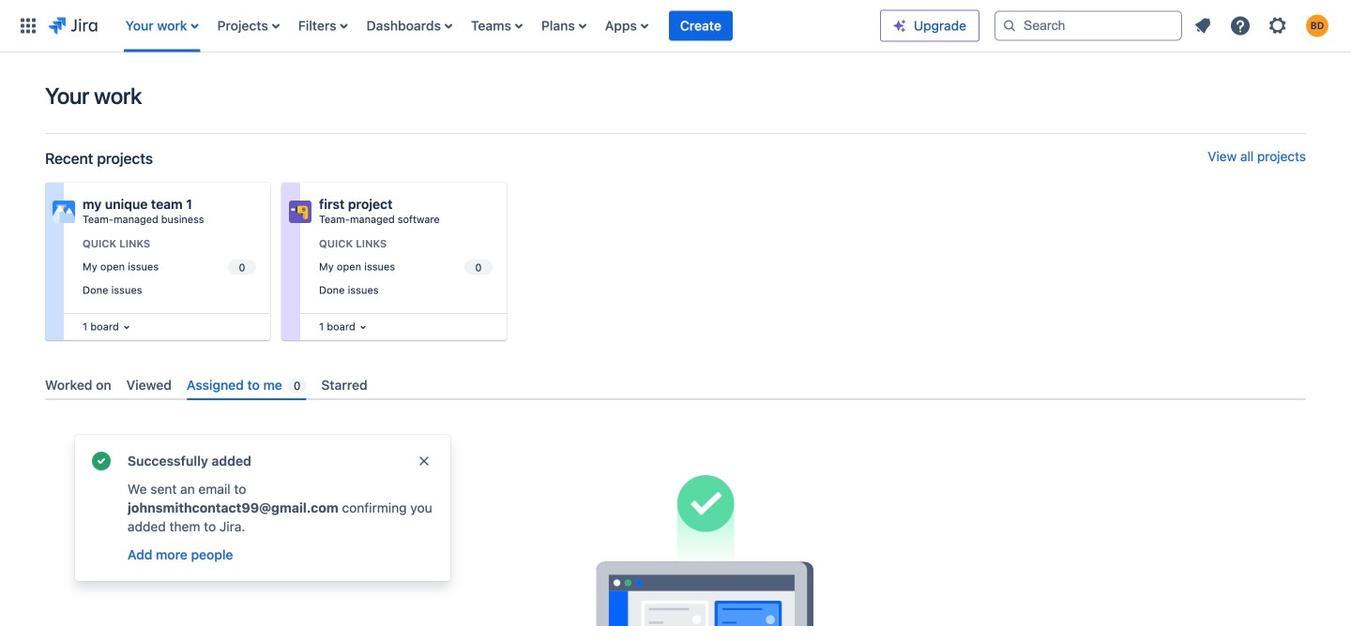 Task type: describe. For each thing, give the bounding box(es) containing it.
0 horizontal spatial list
[[116, 0, 880, 52]]

primary element
[[11, 0, 880, 52]]

2 board image from the left
[[355, 320, 370, 335]]

success image
[[90, 450, 113, 473]]

1 board image from the left
[[119, 320, 134, 335]]

search image
[[1002, 18, 1017, 33]]

settings image
[[1267, 15, 1289, 37]]

notifications image
[[1192, 15, 1214, 37]]

your profile and settings image
[[1306, 15, 1329, 37]]



Task type: locate. For each thing, give the bounding box(es) containing it.
1 horizontal spatial board image
[[355, 320, 370, 335]]

list item
[[669, 0, 733, 52]]

1 horizontal spatial list
[[1186, 9, 1340, 43]]

0 horizontal spatial board image
[[119, 320, 134, 335]]

banner
[[0, 0, 1351, 53]]

appswitcher icon image
[[17, 15, 39, 37]]

None search field
[[995, 11, 1182, 41]]

dismiss image
[[417, 454, 432, 469]]

tab list
[[38, 371, 1306, 401]]

jira image
[[49, 15, 97, 37], [49, 15, 97, 37]]

Search field
[[995, 11, 1182, 41]]

list
[[116, 0, 880, 52], [1186, 9, 1340, 43]]

help image
[[1229, 15, 1252, 37]]

board image
[[119, 320, 134, 335], [355, 320, 370, 335]]



Task type: vqa. For each thing, say whether or not it's contained in the screenshot.
Sidebar element
no



